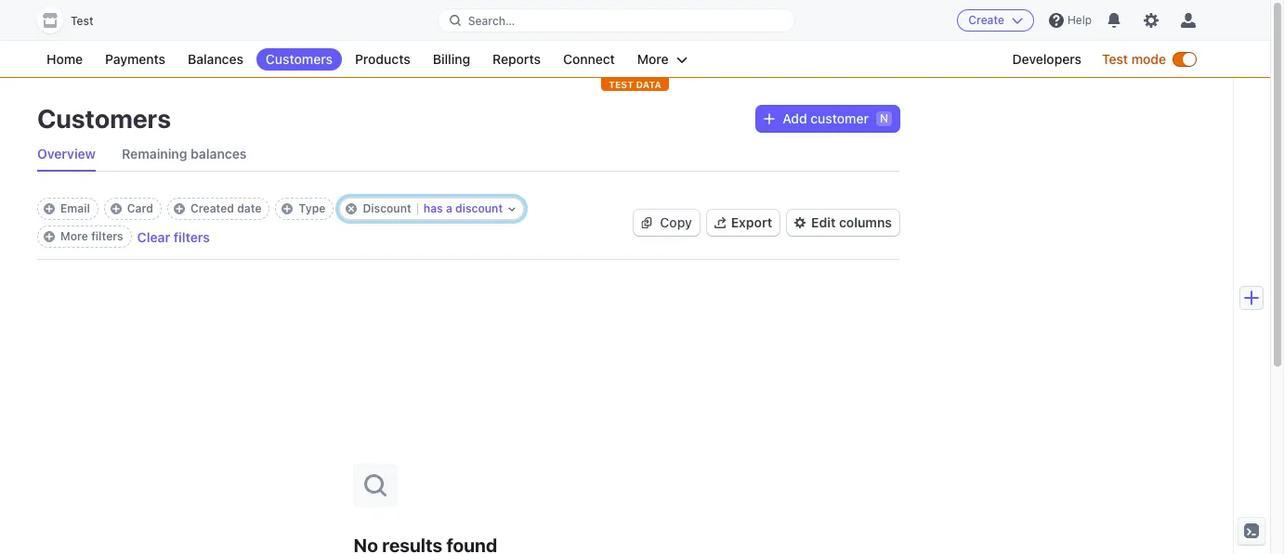 Task type: describe. For each thing, give the bounding box(es) containing it.
balances link
[[179, 48, 253, 71]]

filters for clear filters
[[174, 229, 210, 245]]

remaining
[[122, 146, 187, 162]]

overview link
[[37, 138, 96, 171]]

payments
[[105, 51, 166, 67]]

more filters
[[60, 230, 123, 244]]

clear filters toolbar
[[37, 198, 620, 248]]

add more filters image
[[44, 231, 55, 243]]

created
[[191, 202, 234, 216]]

billing link
[[424, 48, 480, 71]]

connect link
[[554, 48, 625, 71]]

edit columns button
[[788, 210, 900, 236]]

remove discount image
[[346, 204, 357, 215]]

test for test
[[71, 14, 93, 28]]

connect
[[563, 51, 615, 67]]

more for more filters
[[60, 230, 88, 244]]

customer
[[811, 111, 869, 126]]

card
[[127, 202, 153, 216]]

copy
[[660, 215, 692, 231]]

export
[[731, 215, 773, 231]]

products
[[355, 51, 411, 67]]

remaining balances
[[122, 146, 247, 162]]

data
[[636, 79, 662, 90]]

developers link
[[1004, 48, 1091, 71]]

test
[[609, 79, 634, 90]]

has a discount
[[424, 202, 503, 216]]

add
[[783, 111, 808, 126]]

add email image
[[44, 204, 55, 215]]

create button
[[958, 9, 1035, 32]]

reports link
[[483, 48, 550, 71]]

clear
[[137, 229, 170, 245]]

created date
[[191, 202, 262, 216]]

add created date image
[[174, 204, 185, 215]]

edit
[[812, 215, 836, 231]]

create
[[969, 13, 1005, 27]]

clear filters button
[[137, 229, 210, 245]]

has
[[424, 202, 443, 216]]

svg image
[[764, 113, 776, 125]]

svg image
[[642, 218, 653, 229]]

a
[[446, 202, 453, 216]]

edit columns
[[812, 215, 892, 231]]

home link
[[37, 48, 92, 71]]

test mode
[[1103, 51, 1167, 67]]

discount
[[363, 202, 412, 216]]

1 vertical spatial customers
[[37, 103, 171, 134]]

billing
[[433, 51, 470, 67]]



Task type: vqa. For each thing, say whether or not it's contained in the screenshot.
filters corresponding to Clear filters
yes



Task type: locate. For each thing, give the bounding box(es) containing it.
home
[[46, 51, 83, 67]]

mode
[[1132, 51, 1167, 67]]

overview
[[37, 146, 96, 162]]

tab list
[[37, 138, 900, 172]]

type
[[299, 202, 326, 216]]

help button
[[1042, 6, 1100, 35]]

email
[[60, 202, 90, 216]]

filters
[[174, 229, 210, 245], [91, 230, 123, 244]]

0 vertical spatial test
[[71, 14, 93, 28]]

Search… text field
[[438, 9, 795, 32]]

test inside button
[[71, 14, 93, 28]]

customers link
[[257, 48, 342, 71]]

edit discount image
[[509, 205, 516, 213]]

more button
[[628, 48, 697, 71]]

filters for more filters
[[91, 230, 123, 244]]

0 horizontal spatial more
[[60, 230, 88, 244]]

more inside clear filters toolbar
[[60, 230, 88, 244]]

discount
[[456, 202, 503, 216]]

more
[[638, 51, 669, 67], [60, 230, 88, 244]]

1 horizontal spatial customers
[[266, 51, 333, 67]]

balances
[[191, 146, 247, 162]]

1 vertical spatial test
[[1103, 51, 1129, 67]]

export button
[[707, 210, 780, 236]]

clear filters
[[137, 229, 210, 245]]

more up data
[[638, 51, 669, 67]]

help
[[1068, 13, 1092, 27]]

test left mode
[[1103, 51, 1129, 67]]

reports
[[493, 51, 541, 67]]

search…
[[468, 13, 515, 27]]

more right add more filters image
[[60, 230, 88, 244]]

0 vertical spatial more
[[638, 51, 669, 67]]

customers left products
[[266, 51, 333, 67]]

filters down add card image
[[91, 230, 123, 244]]

0 vertical spatial customers
[[266, 51, 333, 67]]

add type image
[[282, 204, 293, 215]]

0 horizontal spatial test
[[71, 14, 93, 28]]

copy button
[[634, 210, 700, 236]]

more for more
[[638, 51, 669, 67]]

remaining balances link
[[122, 138, 247, 171]]

tab list containing overview
[[37, 138, 900, 172]]

add card image
[[110, 204, 122, 215]]

columns
[[839, 215, 892, 231]]

payments link
[[96, 48, 175, 71]]

test for test mode
[[1103, 51, 1129, 67]]

1 horizontal spatial more
[[638, 51, 669, 67]]

test
[[71, 14, 93, 28], [1103, 51, 1129, 67]]

date
[[237, 202, 262, 216]]

customers up overview
[[37, 103, 171, 134]]

1 horizontal spatial filters
[[174, 229, 210, 245]]

test up home
[[71, 14, 93, 28]]

filters down add created date image
[[174, 229, 210, 245]]

more inside button
[[638, 51, 669, 67]]

balances
[[188, 51, 243, 67]]

developers
[[1013, 51, 1082, 67]]

1 vertical spatial more
[[60, 230, 88, 244]]

test data
[[609, 79, 662, 90]]

1 horizontal spatial test
[[1103, 51, 1129, 67]]

products link
[[346, 48, 420, 71]]

add customer
[[783, 111, 869, 126]]

customers
[[266, 51, 333, 67], [37, 103, 171, 134]]

0 horizontal spatial filters
[[91, 230, 123, 244]]

test button
[[37, 7, 112, 33]]

Search… search field
[[438, 9, 795, 32]]

0 horizontal spatial customers
[[37, 103, 171, 134]]

n
[[880, 112, 889, 125]]



